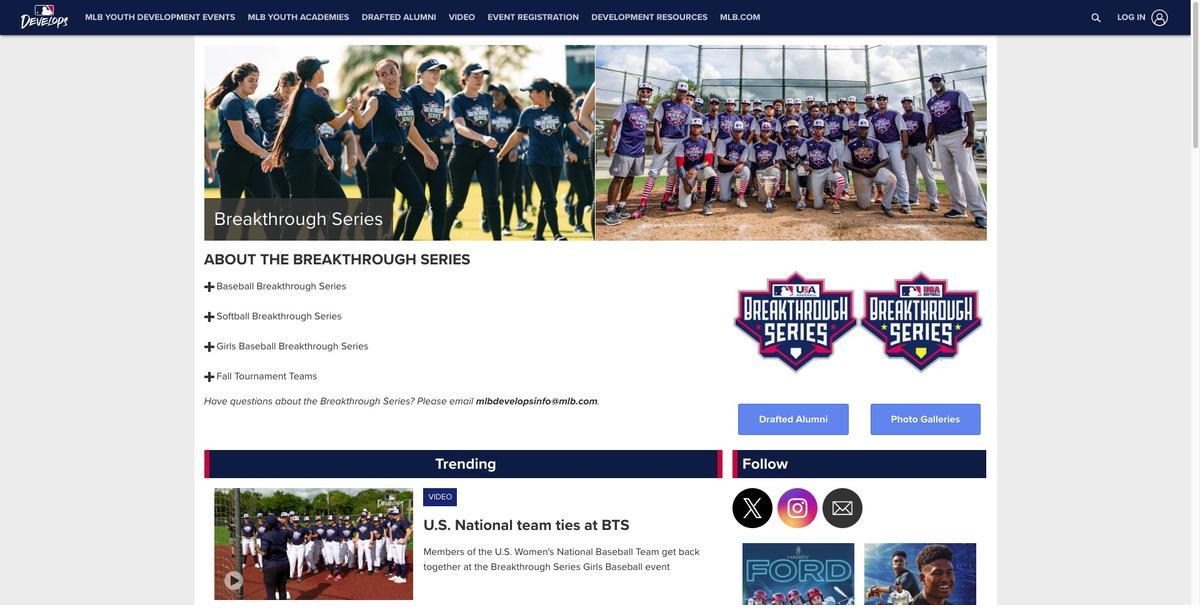 Task type: vqa. For each thing, say whether or not it's contained in the screenshot.
Picking 6 teams who could go from under .500 to a WS title
no



Task type: describe. For each thing, give the bounding box(es) containing it.
series inside members of the u.s. women's national baseball team get back together at the breakthrough series girls baseball event
[[554, 561, 581, 574]]

national inside members of the u.s. women's national baseball team get back together at the breakthrough series girls baseball event
[[557, 546, 593, 559]]

top navigation element
[[0, 0, 1191, 35]]

breakthrough series
[[214, 208, 383, 231]]

major league baseball image
[[20, 4, 69, 29]]

tournament
[[235, 370, 287, 383]]

youth for development
[[105, 12, 135, 23]]

u.s. inside members of the u.s. women's national baseball team get back together at the breakthrough series girls baseball event
[[495, 546, 512, 559]]

0 vertical spatial at
[[585, 517, 598, 535]]

at inside members of the u.s. women's national baseball team get back together at the breakthrough series girls baseball event
[[464, 561, 472, 574]]

trending
[[435, 455, 497, 473]]

log in
[[1118, 12, 1146, 22]]

ties
[[556, 517, 581, 535]]

softball breakthrough series
[[217, 310, 342, 323]]

photo galleries
[[892, 413, 961, 426]]

event registration
[[488, 12, 579, 23]]

0 vertical spatial girls
[[217, 340, 236, 353]]

baseball up tournament
[[239, 340, 276, 353]]

breakthrough left series?
[[320, 395, 381, 408]]

galleries
[[921, 413, 961, 426]]

drafted alumni inside button
[[760, 413, 828, 426]]

bts
[[602, 517, 630, 535]]

video link
[[443, 0, 482, 35]]

drafted inside secondary navigation element
[[362, 12, 401, 23]]

team
[[636, 546, 660, 559]]

mlb youth academies
[[248, 12, 349, 23]]

baseball down bts
[[596, 546, 633, 559]]

1 horizontal spatial drafted alumni link
[[739, 404, 849, 435]]

u.s. national team ties at bts link
[[424, 517, 713, 535]]

1 development from the left
[[137, 12, 200, 23]]

alumni inside button
[[796, 413, 828, 426]]

1 vertical spatial video
[[429, 492, 452, 502]]

fall tournament teams
[[217, 370, 317, 383]]

photo
[[892, 413, 918, 426]]

u.s. national team ties at bts
[[424, 517, 630, 535]]

fall
[[217, 370, 232, 383]]

email
[[450, 395, 474, 408]]

0 horizontal spatial u.s.
[[424, 517, 451, 535]]

breakthrough
[[293, 251, 417, 269]]

drafted inside drafted alumni button
[[760, 413, 794, 426]]

breakthrough down the 'the'
[[257, 280, 317, 293]]

baseball down about at the left top
[[217, 280, 254, 293]]

team
[[517, 517, 552, 535]]

about the breakthrough series
[[204, 251, 471, 269]]

of
[[467, 546, 476, 559]]

back
[[679, 546, 700, 559]]

accordion expand image for fall tournament teams
[[204, 372, 214, 382]]

members
[[424, 546, 465, 559]]

in
[[1138, 12, 1146, 22]]

series?
[[383, 395, 415, 408]]

mlb youth development events
[[85, 12, 235, 23]]

mlb for mlb youth academies
[[248, 12, 266, 23]]

accordion expand image for baseball
[[204, 282, 214, 292]]

breakthrough inside members of the u.s. women's national baseball team get back together at the breakthrough series girls baseball event
[[491, 561, 551, 574]]

photo galleries button
[[871, 404, 981, 435]]

mlb for mlb youth development events
[[85, 12, 103, 23]]



Task type: locate. For each thing, give the bounding box(es) containing it.
youth
[[105, 12, 135, 23], [268, 12, 298, 23]]

0 vertical spatial u.s.
[[424, 517, 451, 535]]

accordion expand image
[[204, 282, 214, 292], [204, 312, 214, 322]]

breakthrough
[[214, 208, 327, 231], [257, 280, 317, 293], [252, 310, 312, 323], [279, 340, 339, 353], [320, 395, 381, 408], [491, 561, 551, 574]]

photo galleries link
[[871, 404, 981, 435]]

breakthrough up the 'the'
[[214, 208, 327, 231]]

follow
[[743, 455, 789, 473]]

1 accordion expand image from the top
[[204, 282, 214, 292]]

0 vertical spatial video
[[449, 12, 475, 23]]

drafted right academies
[[362, 12, 401, 23]]

0 vertical spatial accordion expand image
[[204, 342, 214, 352]]

accordion expand image for girls baseball breakthrough series
[[204, 342, 214, 352]]

mlb
[[85, 12, 103, 23], [248, 12, 266, 23]]

video down trending
[[429, 492, 452, 502]]

0 vertical spatial drafted alumni link
[[356, 0, 443, 35]]

development
[[137, 12, 200, 23], [592, 12, 655, 23]]

0 horizontal spatial at
[[464, 561, 472, 574]]

resources
[[657, 12, 708, 23]]

girls baseball breakthrough series
[[217, 340, 369, 353]]

1 vertical spatial alumni
[[796, 413, 828, 426]]

development left resources
[[592, 12, 655, 23]]

events
[[203, 12, 235, 23]]

1 horizontal spatial mlb
[[248, 12, 266, 23]]

2 accordion expand image from the top
[[204, 372, 214, 382]]

accordion expand image down about at the left top
[[204, 282, 214, 292]]

1 horizontal spatial at
[[585, 517, 598, 535]]

0 vertical spatial alumni
[[404, 12, 436, 23]]

0 vertical spatial accordion expand image
[[204, 282, 214, 292]]

2 development from the left
[[592, 12, 655, 23]]

the right of
[[479, 546, 493, 559]]

mlb.com
[[721, 12, 761, 23]]

video left event
[[449, 12, 475, 23]]

1 vertical spatial drafted alumni
[[760, 413, 828, 426]]

1 accordion expand image from the top
[[204, 342, 214, 352]]

accordion expand image for softball
[[204, 312, 214, 322]]

development resources
[[592, 12, 708, 23]]

at down of
[[464, 561, 472, 574]]

please
[[417, 395, 447, 408]]

about
[[204, 251, 256, 269]]

baseball
[[217, 280, 254, 293], [239, 340, 276, 353], [596, 546, 633, 559], [606, 561, 643, 574]]

0 vertical spatial the
[[304, 395, 318, 408]]

secondary navigation element
[[79, 0, 767, 35]]

mlbdevelopsinfo@mlb.com
[[476, 395, 598, 408]]

1 vertical spatial accordion expand image
[[204, 312, 214, 322]]

softball
[[217, 310, 250, 323]]

0 vertical spatial drafted
[[362, 12, 401, 23]]

1 horizontal spatial drafted alumni
[[760, 413, 828, 426]]

drafted
[[362, 12, 401, 23], [760, 413, 794, 426]]

mlb youth development events link
[[79, 0, 242, 35]]

0 horizontal spatial alumni
[[404, 12, 436, 23]]

1 mlb from the left
[[85, 12, 103, 23]]

girls
[[217, 340, 236, 353], [584, 561, 603, 574]]

log
[[1118, 12, 1135, 22]]

accordion expand image
[[204, 342, 214, 352], [204, 372, 214, 382]]

breakthrough up teams
[[279, 340, 339, 353]]

have questions about the breakthrough series? please email mlbdevelopsinfo@mlb.com .
[[204, 395, 600, 408]]

0 horizontal spatial mlb
[[85, 12, 103, 23]]

1 horizontal spatial development
[[592, 12, 655, 23]]

0 horizontal spatial drafted
[[362, 12, 401, 23]]

event
[[646, 561, 670, 574]]

have
[[204, 395, 228, 408]]

1 vertical spatial national
[[557, 546, 593, 559]]

2 accordion expand image from the top
[[204, 312, 214, 322]]

mlbdevelopsinfo@mlb.com link
[[476, 395, 598, 408]]

0 horizontal spatial national
[[455, 517, 513, 535]]

1 vertical spatial accordion expand image
[[204, 372, 214, 382]]

drafted alumni link
[[356, 0, 443, 35], [739, 404, 849, 435]]

video inside secondary navigation element
[[449, 12, 475, 23]]

youth for academies
[[268, 12, 298, 23]]

drafted up follow
[[760, 413, 794, 426]]

1 horizontal spatial drafted
[[760, 413, 794, 426]]

breakthrough down women's
[[491, 561, 551, 574]]

accordion expand image left fall
[[204, 372, 214, 382]]

event
[[488, 12, 516, 23]]

at
[[585, 517, 598, 535], [464, 561, 472, 574]]

the right about
[[304, 395, 318, 408]]

video
[[449, 12, 475, 23], [429, 492, 452, 502]]

get
[[662, 546, 676, 559]]

the down of
[[474, 561, 489, 574]]

0 horizontal spatial development
[[137, 12, 200, 23]]

registration
[[518, 12, 579, 23]]

teams
[[289, 370, 317, 383]]

u.s.
[[424, 517, 451, 535], [495, 546, 512, 559]]

drafted alumni
[[362, 12, 436, 23], [760, 413, 828, 426]]

1 vertical spatial u.s.
[[495, 546, 512, 559]]

0 vertical spatial drafted alumni
[[362, 12, 436, 23]]

mlb right events
[[248, 12, 266, 23]]

0 vertical spatial national
[[455, 517, 513, 535]]

series
[[332, 208, 383, 231], [319, 280, 346, 293], [315, 310, 342, 323], [341, 340, 369, 353], [554, 561, 581, 574]]

u.s. up members
[[424, 517, 451, 535]]

accordion expand image up have
[[204, 342, 214, 352]]

1 vertical spatial drafted
[[760, 413, 794, 426]]

baseball down team
[[606, 561, 643, 574]]

national
[[455, 517, 513, 535], [557, 546, 593, 559]]

national up of
[[455, 517, 513, 535]]

baseball breakthrough series
[[217, 280, 346, 293]]

series
[[421, 251, 471, 269]]

log in button
[[1111, 7, 1171, 28]]

1 horizontal spatial national
[[557, 546, 593, 559]]

accordion expand image left softball
[[204, 312, 214, 322]]

drafted alumni inside secondary navigation element
[[362, 12, 436, 23]]

event registration link
[[482, 0, 585, 35]]

about
[[275, 395, 301, 408]]

mlb youth academies link
[[242, 0, 356, 35]]

the
[[260, 251, 289, 269]]

2 mlb from the left
[[248, 12, 266, 23]]

u.s. left women's
[[495, 546, 512, 559]]

development left events
[[137, 12, 200, 23]]

together
[[424, 561, 461, 574]]

1 horizontal spatial youth
[[268, 12, 298, 23]]

1 vertical spatial drafted alumni link
[[739, 404, 849, 435]]

girls down bts
[[584, 561, 603, 574]]

search image
[[1092, 13, 1102, 23]]

alumni
[[404, 12, 436, 23], [796, 413, 828, 426]]

mlb right major league baseball image
[[85, 12, 103, 23]]

academies
[[300, 12, 349, 23]]

1 vertical spatial the
[[479, 546, 493, 559]]

members of the u.s. women's national baseball team get back together at the breakthrough series girls baseball event
[[424, 546, 700, 574]]

1 vertical spatial girls
[[584, 561, 603, 574]]

national down the u.s. national team ties at bts link
[[557, 546, 593, 559]]

alumni inside secondary navigation element
[[404, 12, 436, 23]]

breakthrough down baseball breakthrough series
[[252, 310, 312, 323]]

0 horizontal spatial drafted alumni link
[[356, 0, 443, 35]]

.
[[598, 395, 600, 408]]

mlb.com link
[[714, 0, 767, 35]]

1 youth from the left
[[105, 12, 135, 23]]

1 horizontal spatial u.s.
[[495, 546, 512, 559]]

development resources link
[[585, 0, 714, 35]]

0 horizontal spatial girls
[[217, 340, 236, 353]]

0 horizontal spatial drafted alumni
[[362, 12, 436, 23]]

1 vertical spatial at
[[464, 561, 472, 574]]

women's
[[515, 546, 555, 559]]

2 vertical spatial the
[[474, 561, 489, 574]]

girls inside members of the u.s. women's national baseball team get back together at the breakthrough series girls baseball event
[[584, 561, 603, 574]]

drafted alumni button
[[739, 404, 849, 435]]

2 youth from the left
[[268, 12, 298, 23]]

girls up fall
[[217, 340, 236, 353]]

1 horizontal spatial alumni
[[796, 413, 828, 426]]

at right ties
[[585, 517, 598, 535]]

0 horizontal spatial youth
[[105, 12, 135, 23]]

the
[[304, 395, 318, 408], [479, 546, 493, 559], [474, 561, 489, 574]]

1 horizontal spatial girls
[[584, 561, 603, 574]]

questions
[[230, 395, 273, 408]]



